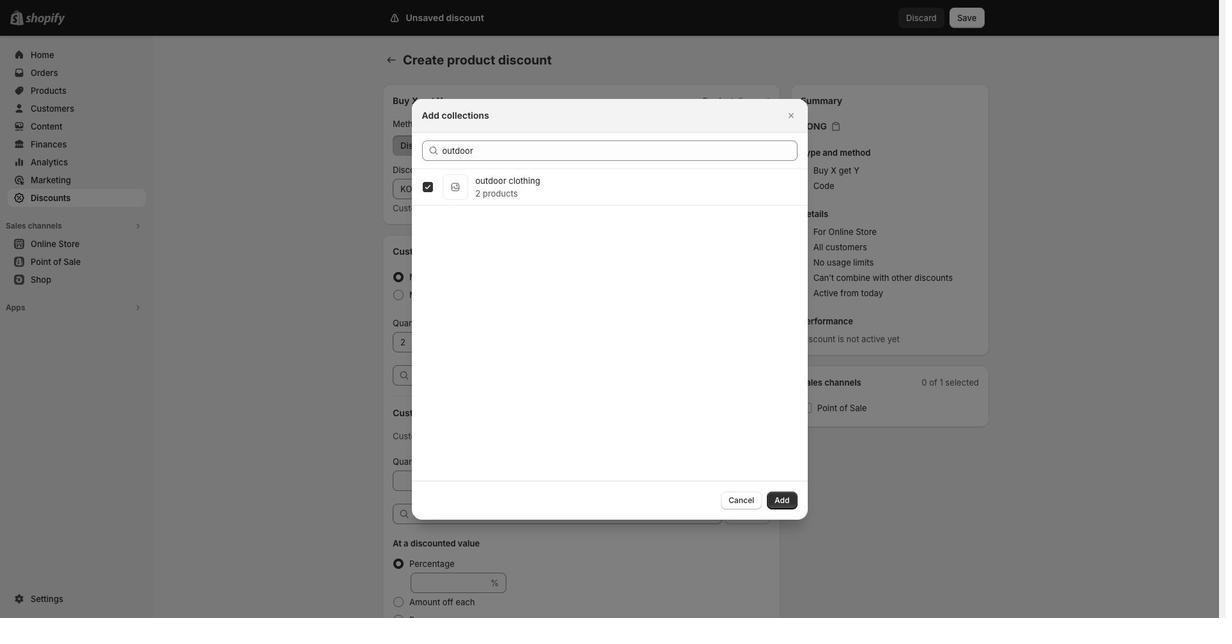 Task type: locate. For each thing, give the bounding box(es) containing it.
shopify image
[[26, 13, 65, 26]]

Search collections text field
[[443, 140, 798, 161]]

dialog
[[0, 99, 1220, 520]]



Task type: vqa. For each thing, say whether or not it's contained in the screenshot.
Shopify image
yes



